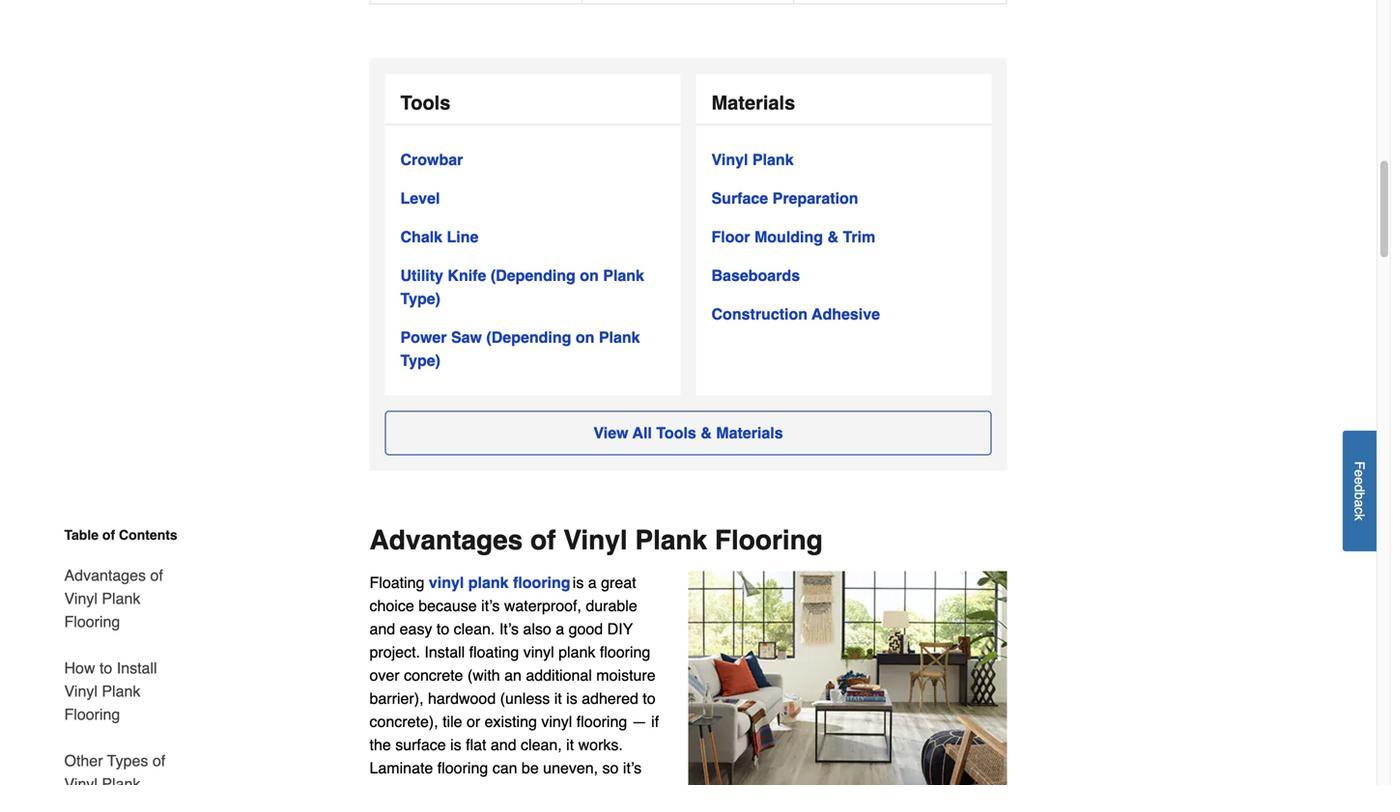 Task type: describe. For each thing, give the bounding box(es) containing it.
(with
[[468, 667, 500, 685]]

vinyl plank link
[[712, 149, 794, 172]]

barrier),
[[370, 690, 424, 708]]

or
[[467, 714, 481, 731]]

concrete
[[404, 667, 463, 685]]

additional
[[526, 667, 592, 685]]

1 horizontal spatial tools
[[657, 425, 697, 442]]

b
[[1353, 493, 1368, 500]]

on for utility knife (depending on plank type)
[[580, 267, 599, 285]]

1 vertical spatial materials
[[717, 425, 784, 442]]

table of contents
[[64, 528, 178, 543]]

f e e d b a c k
[[1353, 462, 1368, 521]]

is a great choice because it's waterproof, durable and easy to clean. it's also a good diy project. install floating vinyl plank flooring over concrete (with an additional moisture barrier), hardwood (unless it is adhered to concrete), tile or existing vinyl flooring — if the surface is flat and clean, it works. laminate flooring can be uneven, so it's not recommended to lay vi
[[370, 574, 659, 786]]

0 vertical spatial tools
[[401, 92, 451, 114]]

flooring inside how to install vinyl plank flooring
[[64, 706, 120, 724]]

0 vertical spatial and
[[370, 621, 396, 639]]

also
[[523, 621, 552, 639]]

chalk line
[[401, 228, 479, 246]]

preparation
[[773, 190, 859, 207]]

durable
[[586, 598, 638, 615]]

2 vertical spatial is
[[451, 737, 462, 755]]

of inside other types of vinyl plan
[[153, 753, 165, 770]]

baseboards link
[[712, 265, 800, 288]]

construction adhesive
[[712, 306, 881, 323]]

0 horizontal spatial a
[[556, 621, 565, 639]]

surface preparation link
[[712, 187, 859, 210]]

surface preparation
[[712, 190, 859, 207]]

it's
[[500, 621, 519, 639]]

on for power saw (depending on plank type)
[[576, 329, 595, 347]]

recommended
[[396, 783, 494, 786]]

type) for utility knife (depending on plank type)
[[401, 290, 441, 308]]

because
[[419, 598, 477, 615]]

—
[[632, 714, 647, 731]]

laminate
[[370, 760, 433, 778]]

the
[[370, 737, 391, 755]]

to inside how to install vinyl plank flooring
[[100, 660, 112, 678]]

can
[[493, 760, 518, 778]]

other types of vinyl plan link
[[64, 739, 194, 786]]

all
[[633, 425, 652, 442]]

0 vertical spatial it
[[555, 690, 562, 708]]

lay
[[516, 783, 536, 786]]

1 vertical spatial vinyl
[[524, 644, 555, 662]]

type) for power saw (depending on plank type)
[[401, 352, 441, 370]]

uneven,
[[543, 760, 598, 778]]

diy
[[608, 621, 633, 639]]

clean.
[[454, 621, 495, 639]]

surface
[[396, 737, 446, 755]]

great
[[601, 574, 637, 592]]

how
[[64, 660, 95, 678]]

works.
[[579, 737, 623, 755]]

to up 'if'
[[643, 690, 656, 708]]

1 horizontal spatial it's
[[623, 760, 642, 778]]

waterproof,
[[504, 598, 582, 615]]

1 horizontal spatial advantages of vinyl plank flooring
[[370, 526, 823, 556]]

(depending for saw
[[487, 329, 572, 347]]

a inside button
[[1353, 500, 1368, 508]]

project.
[[370, 644, 420, 662]]

power
[[401, 329, 447, 347]]

types
[[107, 753, 148, 770]]

crowbar
[[401, 151, 463, 169]]

how to install vinyl plank flooring
[[64, 660, 157, 724]]

vinyl plank
[[712, 151, 794, 169]]

vinyl down table
[[64, 590, 98, 608]]

vinyl up great at the bottom of the page
[[564, 526, 628, 556]]

floating
[[469, 644, 519, 662]]

0 vertical spatial flooring
[[715, 526, 823, 556]]

advantages inside advantages of vinyl plank flooring
[[64, 567, 146, 585]]

utility knife (depending on plank type)
[[401, 267, 645, 308]]

install inside is a great choice because it's waterproof, durable and easy to clean. it's also a good diy project. install floating vinyl plank flooring over concrete (with an additional moisture barrier), hardwood (unless it is adhered to concrete), tile or existing vinyl flooring — if the surface is flat and clean, it works. laminate flooring can be uneven, so it's not recommended to lay vi
[[425, 644, 465, 662]]

concrete),
[[370, 714, 438, 731]]

floor moulding & trim link
[[712, 226, 876, 249]]

construction
[[712, 306, 808, 323]]

an
[[505, 667, 522, 685]]

floating vinyl plank flooring
[[370, 574, 571, 592]]

vinyl up surface
[[712, 151, 749, 169]]

chalk
[[401, 228, 443, 246]]

hardwood
[[428, 690, 496, 708]]

so
[[603, 760, 619, 778]]

1 vertical spatial is
[[567, 690, 578, 708]]

contents
[[119, 528, 178, 543]]

saw
[[451, 329, 482, 347]]

moisture
[[597, 667, 656, 685]]

line
[[447, 228, 479, 246]]

baseboards
[[712, 267, 800, 285]]

flooring up moisture
[[600, 644, 651, 662]]

of inside advantages of vinyl plank flooring
[[150, 567, 163, 585]]

flooring up waterproof, on the left of page
[[513, 574, 571, 592]]



Task type: vqa. For each thing, say whether or not it's contained in the screenshot.
Power Saw (Depending on Plank Type) link
yes



Task type: locate. For each thing, give the bounding box(es) containing it.
adhered
[[582, 690, 639, 708]]

surface
[[712, 190, 769, 207]]

0 vertical spatial advantages
[[370, 526, 523, 556]]

to
[[437, 621, 450, 639], [100, 660, 112, 678], [643, 690, 656, 708], [499, 783, 512, 786]]

utility
[[401, 267, 444, 285]]

1 vertical spatial (depending
[[487, 329, 572, 347]]

advantages of vinyl plank flooring up great at the bottom of the page
[[370, 526, 823, 556]]

0 vertical spatial materials
[[712, 92, 796, 114]]

plank up because
[[469, 574, 509, 592]]

not
[[370, 783, 391, 786]]

to down can
[[499, 783, 512, 786]]

0 vertical spatial vinyl
[[429, 574, 464, 592]]

0 horizontal spatial &
[[701, 425, 712, 442]]

1 horizontal spatial plank
[[559, 644, 596, 662]]

it
[[555, 690, 562, 708], [567, 737, 574, 755]]

vinyl down how
[[64, 683, 98, 701]]

on inside power saw (depending on plank type)
[[576, 329, 595, 347]]

1 horizontal spatial it
[[567, 737, 574, 755]]

advantages of vinyl plank flooring link
[[64, 553, 194, 646]]

vinyl down also on the left of the page
[[524, 644, 555, 662]]

0 horizontal spatial and
[[370, 621, 396, 639]]

a
[[1353, 500, 1368, 508], [588, 574, 597, 592], [556, 621, 565, 639]]

be
[[522, 760, 539, 778]]

advantages of vinyl plank flooring down table of contents
[[64, 567, 163, 631]]

1 vertical spatial it
[[567, 737, 574, 755]]

vinyl
[[429, 574, 464, 592], [524, 644, 555, 662], [542, 714, 573, 731]]

install inside how to install vinyl plank flooring
[[117, 660, 157, 678]]

on inside utility knife (depending on plank type)
[[580, 267, 599, 285]]

type) down power on the top left
[[401, 352, 441, 370]]

a right also on the left of the page
[[556, 621, 565, 639]]

plank
[[753, 151, 794, 169], [603, 267, 645, 285], [599, 329, 640, 347], [635, 526, 708, 556], [102, 590, 141, 608], [102, 683, 141, 701]]

advantages down table of contents
[[64, 567, 146, 585]]

a left great at the bottom of the page
[[588, 574, 597, 592]]

2 type) from the top
[[401, 352, 441, 370]]

type) down utility
[[401, 290, 441, 308]]

level link
[[401, 187, 440, 210]]

(depending inside power saw (depending on plank type)
[[487, 329, 572, 347]]

gray vinyl flooring in a living room. image
[[689, 572, 1008, 786]]

(depending down utility knife (depending on plank type) link on the top of page
[[487, 329, 572, 347]]

(depending right knife
[[491, 267, 576, 285]]

on down utility knife (depending on plank type) link on the top of page
[[576, 329, 595, 347]]

plank down good
[[559, 644, 596, 662]]

power saw (depending on plank type) link
[[401, 326, 666, 373]]

1 vertical spatial &
[[701, 425, 712, 442]]

floor
[[712, 228, 751, 246]]

to down because
[[437, 621, 450, 639]]

vinyl down other
[[64, 776, 98, 786]]

0 vertical spatial is
[[573, 574, 584, 592]]

1 vertical spatial a
[[588, 574, 597, 592]]

table of contents element
[[49, 526, 194, 786]]

1 vertical spatial and
[[491, 737, 517, 755]]

1 type) from the top
[[401, 290, 441, 308]]

e
[[1353, 470, 1368, 477], [1353, 477, 1368, 485]]

e up d
[[1353, 470, 1368, 477]]

on
[[580, 267, 599, 285], [576, 329, 595, 347]]

is down additional
[[567, 690, 578, 708]]

2 vertical spatial a
[[556, 621, 565, 639]]

to right how
[[100, 660, 112, 678]]

2 vertical spatial flooring
[[64, 706, 120, 724]]

adhesive
[[812, 306, 881, 323]]

floor moulding & trim
[[712, 228, 876, 246]]

it up uneven,
[[567, 737, 574, 755]]

existing
[[485, 714, 537, 731]]

advantages of vinyl plank flooring inside table of contents element
[[64, 567, 163, 631]]

1 vertical spatial on
[[576, 329, 595, 347]]

1 vertical spatial it's
[[623, 760, 642, 778]]

view
[[594, 425, 629, 442]]

plank inside how to install vinyl plank flooring
[[102, 683, 141, 701]]

0 vertical spatial on
[[580, 267, 599, 285]]

0 horizontal spatial it
[[555, 690, 562, 708]]

0 horizontal spatial advantages of vinyl plank flooring
[[64, 567, 163, 631]]

1 vertical spatial advantages of vinyl plank flooring
[[64, 567, 163, 631]]

advantages
[[370, 526, 523, 556], [64, 567, 146, 585]]

0 vertical spatial it's
[[482, 598, 500, 615]]

tools up crowbar
[[401, 92, 451, 114]]

1 horizontal spatial and
[[491, 737, 517, 755]]

view all tools & materials
[[594, 425, 784, 442]]

advantages up the "floating vinyl plank flooring"
[[370, 526, 523, 556]]

0 vertical spatial plank
[[469, 574, 509, 592]]

d
[[1353, 485, 1368, 493]]

vinyl inside other types of vinyl plan
[[64, 776, 98, 786]]

1 vertical spatial type)
[[401, 352, 441, 370]]

power saw (depending on plank type)
[[401, 329, 640, 370]]

plank
[[469, 574, 509, 592], [559, 644, 596, 662]]

of right types
[[153, 753, 165, 770]]

& left "trim"
[[828, 228, 839, 246]]

& right all
[[701, 425, 712, 442]]

f e e d b a c k button
[[1344, 431, 1377, 552]]

other
[[64, 753, 103, 770]]

level
[[401, 190, 440, 207]]

and down 'choice'
[[370, 621, 396, 639]]

vinyl plank flooring link
[[429, 574, 571, 592]]

plank inside is a great choice because it's waterproof, durable and easy to clean. it's also a good diy project. install floating vinyl plank flooring over concrete (with an additional moisture barrier), hardwood (unless it is adhered to concrete), tile or existing vinyl flooring — if the surface is flat and clean, it works. laminate flooring can be uneven, so it's not recommended to lay vi
[[559, 644, 596, 662]]

table
[[64, 528, 99, 543]]

1 vertical spatial plank
[[559, 644, 596, 662]]

and up can
[[491, 737, 517, 755]]

it's down "vinyl plank flooring" link
[[482, 598, 500, 615]]

flooring up recommended
[[438, 760, 488, 778]]

0 horizontal spatial install
[[117, 660, 157, 678]]

type) inside power saw (depending on plank type)
[[401, 352, 441, 370]]

install up concrete
[[425, 644, 465, 662]]

plank inside power saw (depending on plank type)
[[599, 329, 640, 347]]

easy
[[400, 621, 433, 639]]

type)
[[401, 290, 441, 308], [401, 352, 441, 370]]

of right table
[[102, 528, 115, 543]]

0 horizontal spatial advantages
[[64, 567, 146, 585]]

& inside floor moulding & trim 'link'
[[828, 228, 839, 246]]

0 vertical spatial advantages of vinyl plank flooring
[[370, 526, 823, 556]]

advantages of vinyl plank flooring
[[370, 526, 823, 556], [64, 567, 163, 631]]

of down contents
[[150, 567, 163, 585]]

other types of vinyl plan
[[64, 753, 165, 786]]

1 vertical spatial tools
[[657, 425, 697, 442]]

flooring
[[715, 526, 823, 556], [64, 613, 120, 631], [64, 706, 120, 724]]

plank inside utility knife (depending on plank type)
[[603, 267, 645, 285]]

choice
[[370, 598, 414, 615]]

0 horizontal spatial tools
[[401, 92, 451, 114]]

1 horizontal spatial advantages
[[370, 526, 523, 556]]

on up power saw (depending on plank type) link
[[580, 267, 599, 285]]

is left 'flat'
[[451, 737, 462, 755]]

utility knife (depending on plank type) link
[[401, 265, 666, 311]]

knife
[[448, 267, 487, 285]]

how to install vinyl plank flooring link
[[64, 646, 194, 739]]

of up "vinyl plank flooring" link
[[531, 526, 556, 556]]

1 e from the top
[[1353, 470, 1368, 477]]

e up b
[[1353, 477, 1368, 485]]

and
[[370, 621, 396, 639], [491, 737, 517, 755]]

1 horizontal spatial &
[[828, 228, 839, 246]]

vinyl inside how to install vinyl plank flooring
[[64, 683, 98, 701]]

0 vertical spatial type)
[[401, 290, 441, 308]]

2 e from the top
[[1353, 477, 1368, 485]]

flooring
[[513, 574, 571, 592], [600, 644, 651, 662], [577, 714, 628, 731], [438, 760, 488, 778]]

tools right all
[[657, 425, 697, 442]]

good
[[569, 621, 603, 639]]

vinyl up clean,
[[542, 714, 573, 731]]

it down additional
[[555, 690, 562, 708]]

1 vertical spatial advantages
[[64, 567, 146, 585]]

0 vertical spatial a
[[1353, 500, 1368, 508]]

(depending inside utility knife (depending on plank type)
[[491, 267, 576, 285]]

floating
[[370, 574, 425, 592]]

type) inside utility knife (depending on plank type)
[[401, 290, 441, 308]]

is
[[573, 574, 584, 592], [567, 690, 578, 708], [451, 737, 462, 755]]

trim
[[843, 228, 876, 246]]

install right how
[[117, 660, 157, 678]]

chalk line link
[[401, 226, 479, 249]]

a up k
[[1353, 500, 1368, 508]]

if
[[652, 714, 659, 731]]

0 vertical spatial (depending
[[491, 267, 576, 285]]

it's right so
[[623, 760, 642, 778]]

0 horizontal spatial it's
[[482, 598, 500, 615]]

2 vertical spatial vinyl
[[542, 714, 573, 731]]

0 vertical spatial &
[[828, 228, 839, 246]]

1 horizontal spatial a
[[588, 574, 597, 592]]

is left great at the bottom of the page
[[573, 574, 584, 592]]

1 vertical spatial flooring
[[64, 613, 120, 631]]

0 horizontal spatial plank
[[469, 574, 509, 592]]

&
[[828, 228, 839, 246], [701, 425, 712, 442]]

2 horizontal spatial a
[[1353, 500, 1368, 508]]

vinyl up because
[[429, 574, 464, 592]]

of
[[531, 526, 556, 556], [102, 528, 115, 543], [150, 567, 163, 585], [153, 753, 165, 770]]

crowbar link
[[401, 149, 463, 172]]

(unless
[[500, 690, 550, 708]]

f
[[1353, 462, 1368, 470]]

it's
[[482, 598, 500, 615], [623, 760, 642, 778]]

c
[[1353, 508, 1368, 514]]

k
[[1353, 514, 1368, 521]]

(depending for knife
[[491, 267, 576, 285]]

moulding
[[755, 228, 824, 246]]

1 horizontal spatial install
[[425, 644, 465, 662]]

construction adhesive link
[[712, 303, 881, 326]]

over
[[370, 667, 400, 685]]

tile
[[443, 714, 463, 731]]

flat
[[466, 737, 487, 755]]

clean,
[[521, 737, 562, 755]]

flooring up works.
[[577, 714, 628, 731]]



